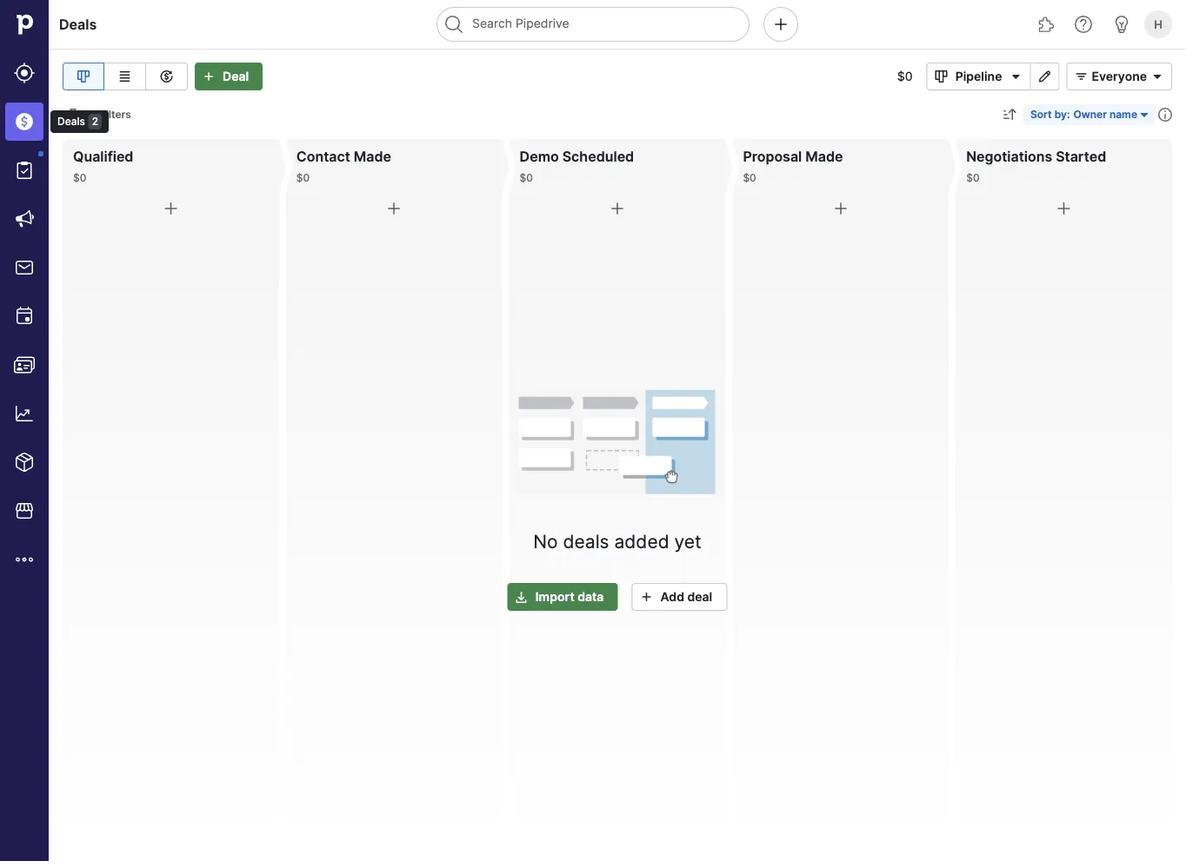 Task type: locate. For each thing, give the bounding box(es) containing it.
color primary image up info image
[[1147, 70, 1168, 83]]

deals up pipeline icon
[[59, 16, 97, 33]]

Search Pipedrive field
[[437, 7, 750, 42]]

sales assistant image
[[1111, 14, 1132, 35]]

sort
[[1030, 108, 1052, 121]]

1 vertical spatial deals
[[57, 115, 85, 128]]

forecast image
[[156, 66, 177, 87]]

color primary image left the edit pipeline 'icon'
[[1006, 70, 1027, 83]]

import
[[535, 590, 575, 605]]

pipeline image
[[73, 66, 94, 87]]

pin filters button
[[63, 104, 138, 125]]

color primary image
[[1006, 70, 1027, 83], [1147, 70, 1168, 83], [66, 108, 80, 122], [1137, 108, 1151, 122], [384, 198, 405, 219], [607, 198, 628, 219], [636, 590, 657, 604]]

deals 2
[[57, 115, 98, 128]]

color primary image inside pipeline button
[[931, 70, 952, 83]]

color primary image
[[931, 70, 952, 83], [1071, 70, 1092, 83], [160, 198, 181, 219], [830, 198, 851, 219], [1054, 198, 1074, 219]]

deal
[[223, 69, 249, 84]]

color primary inverted image
[[511, 590, 532, 604]]

color primary image left pin
[[66, 108, 80, 122]]

made
[[354, 148, 391, 165], [805, 148, 843, 165]]

deals
[[59, 16, 97, 33], [57, 115, 85, 128]]

sort by: owner name
[[1030, 108, 1137, 121]]

by:
[[1054, 108, 1070, 121]]

2 made from the left
[[805, 148, 843, 165]]

import data
[[535, 590, 604, 605]]

deals image
[[14, 111, 35, 132]]

everyone
[[1092, 69, 1147, 84]]

products image
[[14, 452, 35, 473]]

made for contact made
[[354, 148, 391, 165]]

list image
[[114, 66, 135, 87]]

color primary image inside everyone button
[[1071, 70, 1092, 83]]

deals
[[563, 530, 609, 552]]

data
[[578, 590, 604, 605]]

made right contact
[[354, 148, 391, 165]]

color undefined image
[[14, 160, 35, 181]]

h button
[[1141, 7, 1176, 42]]

made right proposal
[[805, 148, 843, 165]]

1 horizontal spatial made
[[805, 148, 843, 165]]

0 horizontal spatial made
[[354, 148, 391, 165]]

color primary image inside pipeline button
[[1006, 70, 1027, 83]]

color primary image down the contact made
[[384, 198, 405, 219]]

made for proposal made
[[805, 148, 843, 165]]

started
[[1056, 148, 1106, 165]]

menu
[[0, 0, 109, 862]]

leads image
[[14, 63, 35, 83]]

color primary image left add
[[636, 590, 657, 604]]

color primary image inside everyone button
[[1147, 70, 1168, 83]]

pin filters
[[83, 108, 131, 121]]

home image
[[11, 11, 37, 37]]

contact
[[296, 148, 350, 165]]

negotiations
[[966, 148, 1052, 165]]

menu item
[[0, 97, 49, 146]]

info image
[[1158, 108, 1172, 122]]

0 vertical spatial deals
[[59, 16, 97, 33]]

activities image
[[14, 306, 35, 327]]

more image
[[14, 550, 35, 570]]

deal button
[[195, 63, 263, 90]]

marketplace image
[[14, 501, 35, 522]]

deals left 2
[[57, 115, 85, 128]]

qualified
[[73, 148, 133, 165]]

sales inbox image
[[14, 257, 35, 278]]

campaigns image
[[14, 209, 35, 230]]

1 made from the left
[[354, 148, 391, 165]]



Task type: vqa. For each thing, say whether or not it's contained in the screenshot.
Import Data
yes



Task type: describe. For each thing, give the bounding box(es) containing it.
pipeline
[[955, 69, 1002, 84]]

pin
[[83, 108, 99, 121]]

name
[[1110, 108, 1137, 121]]

filters
[[102, 108, 131, 121]]

import data button
[[508, 583, 618, 611]]

color primary image inside add deal 'button'
[[636, 590, 657, 604]]

insights image
[[14, 403, 35, 424]]

add
[[660, 590, 684, 605]]

demo scheduled
[[520, 148, 634, 165]]

edit pipeline image
[[1034, 70, 1055, 83]]

no
[[533, 530, 558, 552]]

demo
[[520, 148, 559, 165]]

add deal
[[660, 590, 712, 605]]

added
[[614, 530, 669, 552]]

change order image
[[1003, 108, 1016, 122]]

proposal
[[743, 148, 802, 165]]

color primary inverted image
[[198, 70, 219, 83]]

color primary image inside pin filters button
[[66, 108, 80, 122]]

deal
[[687, 590, 712, 605]]

deals for deals 2
[[57, 115, 85, 128]]

$0
[[897, 69, 913, 84]]

quick add image
[[770, 14, 791, 35]]

negotiations started
[[966, 148, 1106, 165]]

contacts image
[[14, 355, 35, 376]]

deals for deals
[[59, 16, 97, 33]]

proposal made
[[743, 148, 843, 165]]

2
[[92, 115, 98, 128]]

h
[[1154, 17, 1162, 31]]

yet
[[674, 530, 702, 552]]

scheduled
[[562, 148, 634, 165]]

contact made
[[296, 148, 391, 165]]

color primary image left info image
[[1137, 108, 1151, 122]]

menu containing deals
[[0, 0, 109, 862]]

pipeline button
[[927, 63, 1031, 90]]

no deals added yet
[[533, 530, 702, 552]]

owner
[[1073, 108, 1107, 121]]

color primary image down scheduled
[[607, 198, 628, 219]]

add deal button
[[632, 583, 727, 611]]

everyone button
[[1067, 63, 1172, 90]]

quick help image
[[1073, 14, 1094, 35]]



